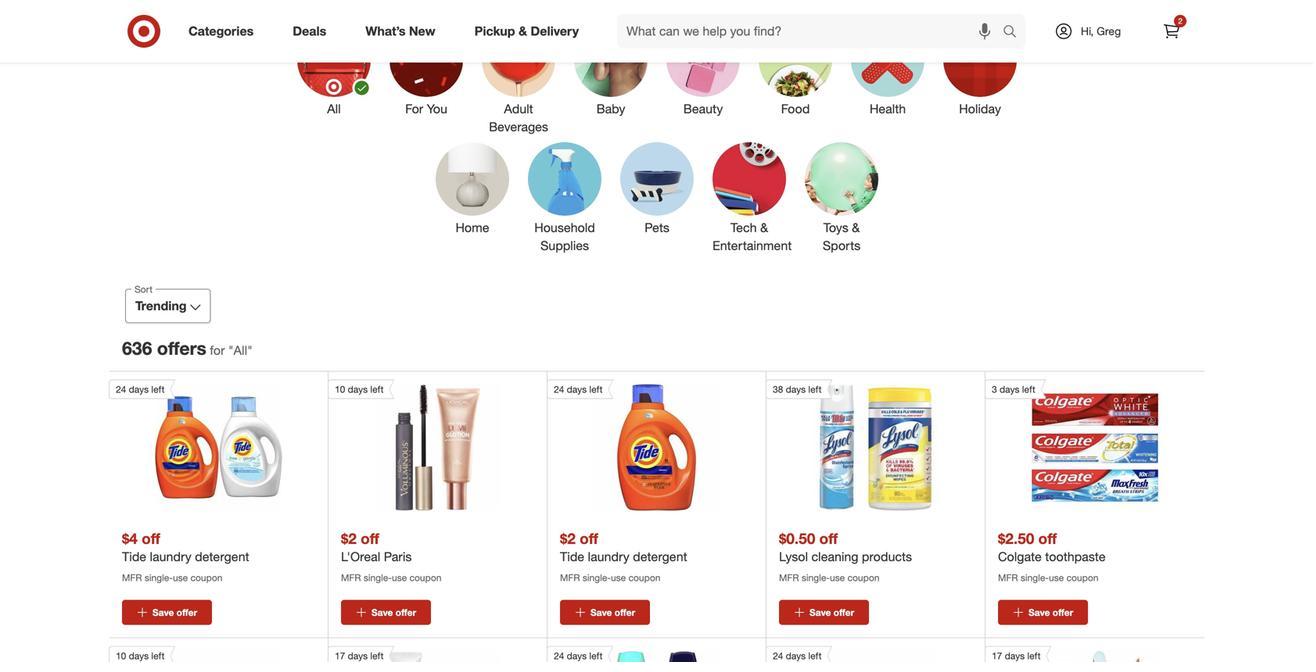 Task type: locate. For each thing, give the bounding box(es) containing it.
4 single- from the left
[[802, 572, 830, 584]]

1 horizontal spatial 10 days left button
[[328, 380, 501, 511]]

24 days left button
[[109, 380, 282, 511], [547, 380, 720, 511], [547, 647, 720, 663], [766, 647, 939, 663]]

detergent inside $2 off tide laundry detergent mfr single-use coupon
[[633, 550, 687, 565]]

new
[[409, 24, 436, 39]]

delivery
[[531, 24, 579, 39]]

off for $2.50 off colgate toothpaste mfr single-use coupon
[[1039, 530, 1057, 548]]

save offer for $0.50 off lysol cleaning products mfr single-use coupon
[[810, 607, 854, 619]]

0 horizontal spatial "
[[228, 343, 234, 358]]

0 horizontal spatial &
[[519, 24, 527, 39]]

3 mfr from the left
[[560, 572, 580, 584]]

4 save offer button from the left
[[779, 601, 869, 626]]

4 coupon from the left
[[848, 572, 880, 584]]

1 vertical spatial all
[[234, 343, 247, 358]]

mfr inside $2 off l'oreal paris mfr single-use coupon
[[341, 572, 361, 584]]

off
[[142, 530, 160, 548], [361, 530, 379, 548], [580, 530, 598, 548], [820, 530, 838, 548], [1039, 530, 1057, 548]]

1 mfr from the left
[[122, 572, 142, 584]]

single- inside the $0.50 off lysol cleaning products mfr single-use coupon
[[802, 572, 830, 584]]

1 horizontal spatial &
[[760, 220, 768, 235]]

off inside $4 off tide laundry detergent mfr single-use coupon
[[142, 530, 160, 548]]

& for toys
[[852, 220, 860, 235]]

1 17 from the left
[[335, 651, 345, 662]]

single- inside $2 off tide laundry detergent mfr single-use coupon
[[583, 572, 611, 584]]

1 off from the left
[[142, 530, 160, 548]]

2 $2 from the left
[[560, 530, 576, 548]]

pickup & delivery link
[[461, 14, 599, 49]]

use inside $4 off tide laundry detergent mfr single-use coupon
[[173, 572, 188, 584]]

& inside 'toys & sports'
[[852, 220, 860, 235]]

0 vertical spatial all
[[327, 102, 341, 117]]

$4 off tide laundry detergent mfr single-use coupon
[[122, 530, 249, 584]]

save offer button for $0.50 off lysol cleaning products mfr single-use coupon
[[779, 601, 869, 626]]

single- inside $2 off l'oreal paris mfr single-use coupon
[[364, 572, 392, 584]]

days
[[129, 384, 149, 395], [348, 384, 368, 395], [567, 384, 587, 395], [786, 384, 806, 395], [1000, 384, 1020, 395], [129, 651, 149, 662], [348, 651, 368, 662], [567, 651, 587, 662], [786, 651, 806, 662], [1005, 651, 1025, 662]]

&
[[519, 24, 527, 39], [760, 220, 768, 235], [852, 220, 860, 235]]

coupon inside $2 off l'oreal paris mfr single-use coupon
[[410, 572, 442, 584]]

$2 inside $2 off l'oreal paris mfr single-use coupon
[[341, 530, 357, 548]]

3 coupon from the left
[[629, 572, 661, 584]]

& right the tech
[[760, 220, 768, 235]]

detergent for $4 off
[[195, 550, 249, 565]]

mfr inside the $0.50 off lysol cleaning products mfr single-use coupon
[[779, 572, 799, 584]]

$2 off l'oreal paris mfr single-use coupon
[[341, 530, 442, 584]]

coupon for $0.50 off
[[848, 572, 880, 584]]

use
[[173, 572, 188, 584], [392, 572, 407, 584], [611, 572, 626, 584], [830, 572, 845, 584], [1049, 572, 1064, 584]]

1 tide from the left
[[122, 550, 146, 565]]

off inside $2.50 off colgate toothpaste mfr single-use coupon
[[1039, 530, 1057, 548]]

3 use from the left
[[611, 572, 626, 584]]

save offer button down $2 off l'oreal paris mfr single-use coupon
[[341, 601, 431, 626]]

1 use from the left
[[173, 572, 188, 584]]

offer
[[157, 338, 197, 360], [177, 607, 197, 619], [396, 607, 416, 619], [615, 607, 635, 619], [834, 607, 854, 619], [1053, 607, 1074, 619]]

5 mfr from the left
[[998, 572, 1018, 584]]

1 detergent from the left
[[195, 550, 249, 565]]

offer down $2 off tide laundry detergent mfr single-use coupon
[[615, 607, 635, 619]]

save offer button down $4 off tide laundry detergent mfr single-use coupon
[[122, 601, 212, 626]]

pickup
[[475, 24, 515, 39]]

use inside $2 off tide laundry detergent mfr single-use coupon
[[611, 572, 626, 584]]

use for $2 off
[[611, 572, 626, 584]]

save down $2 off tide laundry detergent mfr single-use coupon
[[591, 607, 612, 619]]

search
[[996, 25, 1034, 40]]

mfr for $4
[[122, 572, 142, 584]]

2 link
[[1155, 14, 1189, 49]]

$2 for l'oreal paris
[[341, 530, 357, 548]]

save offer button down the cleaning
[[779, 601, 869, 626]]

coupon
[[191, 572, 222, 584], [410, 572, 442, 584], [629, 572, 661, 584], [848, 572, 880, 584], [1067, 572, 1099, 584]]

mfr for $0.50
[[779, 572, 799, 584]]

save offer
[[152, 607, 197, 619], [372, 607, 416, 619], [591, 607, 635, 619], [810, 607, 854, 619], [1029, 607, 1074, 619]]

38 days left
[[773, 384, 822, 395]]

tide
[[122, 550, 146, 565], [560, 550, 585, 565]]

24
[[116, 384, 126, 395], [554, 384, 564, 395], [554, 651, 564, 662], [773, 651, 783, 662]]

1 laundry from the left
[[150, 550, 191, 565]]

use inside the $0.50 off lysol cleaning products mfr single-use coupon
[[830, 572, 845, 584]]

0 horizontal spatial 10 days left button
[[109, 647, 282, 663]]

2 coupon from the left
[[410, 572, 442, 584]]

2
[[1178, 16, 1183, 26]]

4 use from the left
[[830, 572, 845, 584]]

2 mfr from the left
[[341, 572, 361, 584]]

toys
[[824, 220, 849, 235]]

1 save offer button from the left
[[122, 601, 212, 626]]

save offer button down $2 off tide laundry detergent mfr single-use coupon
[[560, 601, 650, 626]]

all button
[[297, 24, 371, 136]]

food
[[781, 102, 810, 117]]

offer down $2.50 off colgate toothpaste mfr single-use coupon
[[1053, 607, 1074, 619]]

1 horizontal spatial "
[[247, 343, 253, 358]]

coupon inside $4 off tide laundry detergent mfr single-use coupon
[[191, 572, 222, 584]]

2 use from the left
[[392, 572, 407, 584]]

adult
[[504, 102, 533, 117]]

save down $2.50 off colgate toothpaste mfr single-use coupon
[[1029, 607, 1050, 619]]

hi,
[[1081, 24, 1094, 38]]

2 single- from the left
[[364, 572, 392, 584]]

laundry
[[150, 550, 191, 565], [588, 550, 630, 565]]

4 mfr from the left
[[779, 572, 799, 584]]

1 horizontal spatial $2
[[560, 530, 576, 548]]

$2 for tide laundry detergent
[[560, 530, 576, 548]]

2 save from the left
[[372, 607, 393, 619]]

& right pickup
[[519, 24, 527, 39]]

1 horizontal spatial 17 days left button
[[985, 647, 1159, 663]]

1 save offer from the left
[[152, 607, 197, 619]]

5 off from the left
[[1039, 530, 1057, 548]]

3 save offer button from the left
[[560, 601, 650, 626]]

coupon inside the $0.50 off lysol cleaning products mfr single-use coupon
[[848, 572, 880, 584]]

tech & entertainment button
[[713, 142, 792, 255]]

17 days left button
[[328, 647, 501, 663], [985, 647, 1159, 663]]

mfr
[[122, 572, 142, 584], [341, 572, 361, 584], [560, 572, 580, 584], [779, 572, 799, 584], [998, 572, 1018, 584]]

offer down the paris
[[396, 607, 416, 619]]

single- inside $4 off tide laundry detergent mfr single-use coupon
[[145, 572, 173, 584]]

1 horizontal spatial laundry
[[588, 550, 630, 565]]

$4
[[122, 530, 138, 548]]

3 save offer from the left
[[591, 607, 635, 619]]

$2 inside $2 off tide laundry detergent mfr single-use coupon
[[560, 530, 576, 548]]

5 single- from the left
[[1021, 572, 1049, 584]]

tech & entertainment
[[713, 220, 792, 253]]

all
[[327, 102, 341, 117], [234, 343, 247, 358]]

what's
[[366, 24, 406, 39]]

offer right 636
[[157, 338, 197, 360]]

save offer button down $2.50 off colgate toothpaste mfr single-use coupon
[[998, 601, 1088, 626]]

1 horizontal spatial all
[[327, 102, 341, 117]]

detergent inside $4 off tide laundry detergent mfr single-use coupon
[[195, 550, 249, 565]]

single- for $0.50 off
[[802, 572, 830, 584]]

pets
[[645, 220, 670, 235]]

left
[[151, 384, 165, 395], [370, 384, 384, 395], [589, 384, 603, 395], [809, 384, 822, 395], [1022, 384, 1036, 395], [151, 651, 165, 662], [370, 651, 384, 662], [589, 651, 603, 662], [809, 651, 822, 662], [1028, 651, 1041, 662]]

0 horizontal spatial 10
[[116, 651, 126, 662]]

5 save offer from the left
[[1029, 607, 1074, 619]]

tide inside $2 off tide laundry detergent mfr single-use coupon
[[560, 550, 585, 565]]

what's new
[[366, 24, 436, 39]]

2 horizontal spatial &
[[852, 220, 860, 235]]

single-
[[145, 572, 173, 584], [364, 572, 392, 584], [583, 572, 611, 584], [802, 572, 830, 584], [1021, 572, 1049, 584]]

trending
[[135, 299, 187, 314]]

0 horizontal spatial 17 days left button
[[328, 647, 501, 663]]

0 horizontal spatial laundry
[[150, 550, 191, 565]]

1 coupon from the left
[[191, 572, 222, 584]]

0 horizontal spatial $2
[[341, 530, 357, 548]]

1 horizontal spatial detergent
[[633, 550, 687, 565]]

2 save offer button from the left
[[341, 601, 431, 626]]

food button
[[759, 24, 832, 136]]

offer down the $0.50 off lysol cleaning products mfr single-use coupon
[[834, 607, 854, 619]]

beauty button
[[667, 24, 740, 136]]

save down the cleaning
[[810, 607, 831, 619]]

entertainment
[[713, 238, 792, 253]]

deals link
[[279, 14, 346, 49]]

holiday
[[959, 102, 1001, 117]]

1 vertical spatial 10
[[116, 651, 126, 662]]

2 off from the left
[[361, 530, 379, 548]]

2 save offer from the left
[[372, 607, 416, 619]]

1 single- from the left
[[145, 572, 173, 584]]

"
[[228, 343, 234, 358], [247, 343, 253, 358]]

1 " from the left
[[228, 343, 234, 358]]

you
[[427, 102, 447, 117]]

offer for $0.50 off lysol cleaning products mfr single-use coupon
[[834, 607, 854, 619]]

pickup & delivery
[[475, 24, 579, 39]]

off inside the $0.50 off lysol cleaning products mfr single-use coupon
[[820, 530, 838, 548]]

1 horizontal spatial 10 days left
[[335, 384, 384, 395]]

save offer down $2.50 off colgate toothpaste mfr single-use coupon
[[1029, 607, 1074, 619]]

0 vertical spatial 10
[[335, 384, 345, 395]]

1 horizontal spatial tide
[[560, 550, 585, 565]]

holiday button
[[944, 24, 1017, 136]]

single- for $2 off
[[583, 572, 611, 584]]

home button
[[436, 142, 509, 255]]

offer for $4 off tide laundry detergent mfr single-use coupon
[[177, 607, 197, 619]]

colgate
[[998, 550, 1042, 565]]

5 use from the left
[[1049, 572, 1064, 584]]

save for $2 off l'oreal paris mfr single-use coupon
[[372, 607, 393, 619]]

3 off from the left
[[580, 530, 598, 548]]

save offer down $2 off tide laundry detergent mfr single-use coupon
[[591, 607, 635, 619]]

1 $2 from the left
[[341, 530, 357, 548]]

mfr inside $2 off tide laundry detergent mfr single-use coupon
[[560, 572, 580, 584]]

5 coupon from the left
[[1067, 572, 1099, 584]]

save offer button for $2 off tide laundry detergent mfr single-use coupon
[[560, 601, 650, 626]]

0 horizontal spatial 10 days left
[[116, 651, 165, 662]]

mfr for $2
[[560, 572, 580, 584]]

save down $2 off l'oreal paris mfr single-use coupon
[[372, 607, 393, 619]]

2 detergent from the left
[[633, 550, 687, 565]]

save offer button
[[122, 601, 212, 626], [341, 601, 431, 626], [560, 601, 650, 626], [779, 601, 869, 626], [998, 601, 1088, 626]]

4 save offer from the left
[[810, 607, 854, 619]]

0 horizontal spatial detergent
[[195, 550, 249, 565]]

5 save from the left
[[1029, 607, 1050, 619]]

paris
[[384, 550, 412, 565]]

0 vertical spatial 10 days left button
[[328, 380, 501, 511]]

3 single- from the left
[[583, 572, 611, 584]]

coupon for $2 off
[[629, 572, 661, 584]]

0 horizontal spatial 17 days left
[[335, 651, 384, 662]]

save offer down the cleaning
[[810, 607, 854, 619]]

3 save from the left
[[591, 607, 612, 619]]

2 laundry from the left
[[588, 550, 630, 565]]

products
[[862, 550, 912, 565]]

save offer down the paris
[[372, 607, 416, 619]]

detergent
[[195, 550, 249, 565], [633, 550, 687, 565]]

0 horizontal spatial 17
[[335, 651, 345, 662]]

1 horizontal spatial 17 days left
[[992, 651, 1041, 662]]

4 off from the left
[[820, 530, 838, 548]]

what's new link
[[352, 14, 455, 49]]

save down $4 off tide laundry detergent mfr single-use coupon
[[152, 607, 174, 619]]

laundry inside $4 off tide laundry detergent mfr single-use coupon
[[150, 550, 191, 565]]

laundry inside $2 off tide laundry detergent mfr single-use coupon
[[588, 550, 630, 565]]

10 days left
[[335, 384, 384, 395], [116, 651, 165, 662]]

10
[[335, 384, 345, 395], [116, 651, 126, 662]]

mfr inside $2.50 off colgate toothpaste mfr single-use coupon
[[998, 572, 1018, 584]]

0 horizontal spatial tide
[[122, 550, 146, 565]]

1 save from the left
[[152, 607, 174, 619]]

& right toys
[[852, 220, 860, 235]]

& inside the tech & entertainment
[[760, 220, 768, 235]]

offer down $4 off tide laundry detergent mfr single-use coupon
[[177, 607, 197, 619]]

mfr inside $4 off tide laundry detergent mfr single-use coupon
[[122, 572, 142, 584]]

10 days left button
[[328, 380, 501, 511], [109, 647, 282, 663]]

household supplies button
[[528, 142, 602, 255]]

0 horizontal spatial all
[[234, 343, 247, 358]]

$2
[[341, 530, 357, 548], [560, 530, 576, 548]]

24 days left
[[116, 384, 165, 395], [554, 384, 603, 395], [554, 651, 603, 662], [773, 651, 822, 662]]

3 days left button
[[985, 380, 1159, 511]]

save for $4 off tide laundry detergent mfr single-use coupon
[[152, 607, 174, 619]]

2 tide from the left
[[560, 550, 585, 565]]

17
[[335, 651, 345, 662], [992, 651, 1003, 662]]

5 save offer button from the left
[[998, 601, 1088, 626]]

tide inside $4 off tide laundry detergent mfr single-use coupon
[[122, 550, 146, 565]]

2 " from the left
[[247, 343, 253, 358]]

for
[[405, 102, 423, 117]]

save
[[152, 607, 174, 619], [372, 607, 393, 619], [591, 607, 612, 619], [810, 607, 831, 619], [1029, 607, 1050, 619]]

1 horizontal spatial 17
[[992, 651, 1003, 662]]

0 vertical spatial 10 days left
[[335, 384, 384, 395]]

save offer down $4 off tide laundry detergent mfr single-use coupon
[[152, 607, 197, 619]]

coupon inside $2 off tide laundry detergent mfr single-use coupon
[[629, 572, 661, 584]]

off inside $2 off tide laundry detergent mfr single-use coupon
[[580, 530, 598, 548]]

trending button
[[125, 289, 211, 324]]

1 vertical spatial 10 days left button
[[109, 647, 282, 663]]

save offer for $2 off l'oreal paris mfr single-use coupon
[[372, 607, 416, 619]]

hi, greg
[[1081, 24, 1121, 38]]

use for $0.50 off
[[830, 572, 845, 584]]

off inside $2 off l'oreal paris mfr single-use coupon
[[361, 530, 379, 548]]

17 days left
[[335, 651, 384, 662], [992, 651, 1041, 662]]

home
[[456, 220, 489, 235]]

4 save from the left
[[810, 607, 831, 619]]



Task type: describe. For each thing, give the bounding box(es) containing it.
all inside button
[[327, 102, 341, 117]]

save offer for $2.50 off colgate toothpaste mfr single-use coupon
[[1029, 607, 1074, 619]]

for you button
[[390, 24, 463, 136]]

1 horizontal spatial 10
[[335, 384, 345, 395]]

s
[[197, 338, 206, 360]]

for you
[[405, 102, 447, 117]]

categories link
[[175, 14, 273, 49]]

coupon for $4 off
[[191, 572, 222, 584]]

off for $2 off l'oreal paris mfr single-use coupon
[[361, 530, 379, 548]]

38
[[773, 384, 783, 395]]

l'oreal
[[341, 550, 380, 565]]

save offer button for $4 off tide laundry detergent mfr single-use coupon
[[122, 601, 212, 626]]

search button
[[996, 14, 1034, 52]]

household supplies
[[535, 220, 595, 253]]

cleaning
[[812, 550, 859, 565]]

laundry for $2 off
[[588, 550, 630, 565]]

3 days left
[[992, 384, 1036, 395]]

save for $0.50 off lysol cleaning products mfr single-use coupon
[[810, 607, 831, 619]]

categories
[[189, 24, 254, 39]]

$2 off tide laundry detergent mfr single-use coupon
[[560, 530, 687, 584]]

$2.50
[[998, 530, 1035, 548]]

tide for $2
[[560, 550, 585, 565]]

tech
[[731, 220, 757, 235]]

2 17 days left from the left
[[992, 651, 1041, 662]]

offer for $2 off tide laundry detergent mfr single-use coupon
[[615, 607, 635, 619]]

& for tech
[[760, 220, 768, 235]]

$0.50
[[779, 530, 815, 548]]

use inside $2.50 off colgate toothpaste mfr single-use coupon
[[1049, 572, 1064, 584]]

1 17 days left from the left
[[335, 651, 384, 662]]

1 vertical spatial 10 days left
[[116, 651, 165, 662]]

save offer button for $2.50 off colgate toothpaste mfr single-use coupon
[[998, 601, 1088, 626]]

off for $2 off tide laundry detergent mfr single-use coupon
[[580, 530, 598, 548]]

detergent for $2 off
[[633, 550, 687, 565]]

38 days left button
[[766, 380, 939, 511]]

save offer for $2 off tide laundry detergent mfr single-use coupon
[[591, 607, 635, 619]]

off for $0.50 off lysol cleaning products mfr single-use coupon
[[820, 530, 838, 548]]

What can we help you find? suggestions appear below search field
[[617, 14, 1007, 49]]

baby button
[[574, 24, 648, 136]]

laundry for $4 off
[[150, 550, 191, 565]]

for
[[210, 343, 225, 358]]

adult beverages button
[[482, 24, 555, 136]]

636
[[122, 338, 152, 360]]

beauty
[[684, 102, 723, 117]]

all inside 636 offer s for " all "
[[234, 343, 247, 358]]

tide for $4
[[122, 550, 146, 565]]

use for $4 off
[[173, 572, 188, 584]]

coupon inside $2.50 off colgate toothpaste mfr single-use coupon
[[1067, 572, 1099, 584]]

1 17 days left button from the left
[[328, 647, 501, 663]]

health
[[870, 102, 906, 117]]

toys & sports button
[[805, 142, 879, 255]]

636 offer s for " all "
[[122, 338, 253, 360]]

sports
[[823, 238, 861, 253]]

adult beverages
[[489, 102, 548, 135]]

save offer button for $2 off l'oreal paris mfr single-use coupon
[[341, 601, 431, 626]]

2 17 from the left
[[992, 651, 1003, 662]]

lysol
[[779, 550, 808, 565]]

offer for $2.50 off colgate toothpaste mfr single-use coupon
[[1053, 607, 1074, 619]]

household
[[535, 220, 595, 235]]

toothpaste
[[1045, 550, 1106, 565]]

greg
[[1097, 24, 1121, 38]]

$2.50 off colgate toothpaste mfr single-use coupon
[[998, 530, 1106, 584]]

save offer for $4 off tide laundry detergent mfr single-use coupon
[[152, 607, 197, 619]]

save for $2 off tide laundry detergent mfr single-use coupon
[[591, 607, 612, 619]]

offer for $2 off l'oreal paris mfr single-use coupon
[[396, 607, 416, 619]]

2 17 days left button from the left
[[985, 647, 1159, 663]]

baby
[[597, 102, 625, 117]]

toys & sports
[[823, 220, 861, 253]]

pets button
[[620, 142, 694, 255]]

supplies
[[541, 238, 589, 253]]

health button
[[851, 24, 925, 136]]

3
[[992, 384, 997, 395]]

use inside $2 off l'oreal paris mfr single-use coupon
[[392, 572, 407, 584]]

beverages
[[489, 119, 548, 135]]

& for pickup
[[519, 24, 527, 39]]

single- inside $2.50 off colgate toothpaste mfr single-use coupon
[[1021, 572, 1049, 584]]

deals
[[293, 24, 326, 39]]

save for $2.50 off colgate toothpaste mfr single-use coupon
[[1029, 607, 1050, 619]]

single- for $4 off
[[145, 572, 173, 584]]

off for $4 off tide laundry detergent mfr single-use coupon
[[142, 530, 160, 548]]

$0.50 off lysol cleaning products mfr single-use coupon
[[779, 530, 912, 584]]



Task type: vqa. For each thing, say whether or not it's contained in the screenshot.
THE '6' link
no



